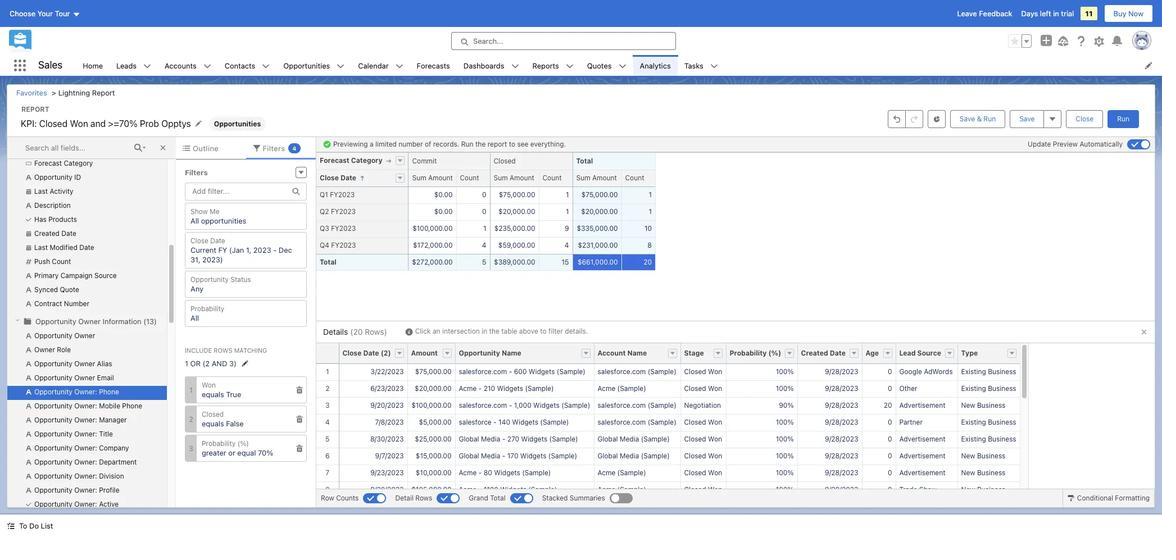 Task type: vqa. For each thing, say whether or not it's contained in the screenshot.
Salesforce to the top
no



Task type: describe. For each thing, give the bounding box(es) containing it.
feedback
[[980, 9, 1013, 18]]

text default image for opportunities
[[337, 62, 345, 70]]

days left in trial
[[1022, 9, 1075, 18]]

text default image for calendar
[[396, 62, 404, 70]]

text default image for leads
[[143, 62, 151, 70]]

accounts
[[165, 61, 197, 70]]

sales
[[38, 59, 63, 71]]

calendar
[[358, 61, 389, 70]]

quotes
[[588, 61, 612, 70]]

tasks list item
[[678, 55, 725, 76]]

forecasts link
[[410, 55, 457, 76]]

buy now button
[[1105, 4, 1154, 22]]

accounts list item
[[158, 55, 218, 76]]

trial
[[1062, 9, 1075, 18]]

leads list item
[[110, 55, 158, 76]]

your
[[37, 9, 53, 18]]

leave feedback
[[958, 9, 1013, 18]]

left
[[1041, 9, 1052, 18]]

quotes list item
[[581, 55, 633, 76]]

choose
[[10, 9, 35, 18]]

calendar link
[[352, 55, 396, 76]]

buy now
[[1114, 9, 1144, 18]]

days
[[1022, 9, 1039, 18]]

dashboards list item
[[457, 55, 526, 76]]

contacts
[[225, 61, 256, 70]]

text default image for contacts
[[262, 62, 270, 70]]

home
[[83, 61, 103, 70]]

in
[[1054, 9, 1060, 18]]

search...
[[473, 37, 504, 46]]

reports
[[533, 61, 559, 70]]

forecasts
[[417, 61, 450, 70]]

reports link
[[526, 55, 566, 76]]



Task type: locate. For each thing, give the bounding box(es) containing it.
dashboards
[[464, 61, 505, 70]]

leads link
[[110, 55, 143, 76]]

text default image inside to do list 'button'
[[7, 523, 15, 530]]

text default image right contacts
[[262, 62, 270, 70]]

buy
[[1114, 9, 1127, 18]]

text default image right accounts at the left of page
[[203, 62, 211, 70]]

text default image right calendar
[[396, 62, 404, 70]]

text default image right reports on the left of the page
[[566, 62, 574, 70]]

choose your tour button
[[9, 4, 81, 22]]

opportunities list item
[[277, 55, 352, 76]]

analytics
[[640, 61, 671, 70]]

contacts link
[[218, 55, 262, 76]]

text default image for dashboards
[[511, 62, 519, 70]]

leave feedback link
[[958, 9, 1013, 18]]

to
[[19, 522, 27, 531]]

dashboards link
[[457, 55, 511, 76]]

do
[[29, 522, 39, 531]]

text default image right leads
[[143, 62, 151, 70]]

text default image for tasks
[[711, 62, 719, 70]]

calendar list item
[[352, 55, 410, 76]]

quotes link
[[581, 55, 619, 76]]

analytics link
[[633, 55, 678, 76]]

text default image inside the dashboards list item
[[511, 62, 519, 70]]

now
[[1129, 9, 1144, 18]]

opportunities
[[284, 61, 330, 70]]

choose your tour
[[10, 9, 70, 18]]

text default image
[[203, 62, 211, 70], [396, 62, 404, 70], [511, 62, 519, 70], [566, 62, 574, 70], [619, 62, 627, 70], [711, 62, 719, 70], [7, 523, 15, 530]]

text default image inside 'leads' list item
[[143, 62, 151, 70]]

text default image inside calendar list item
[[396, 62, 404, 70]]

tasks link
[[678, 55, 711, 76]]

text default image right quotes
[[619, 62, 627, 70]]

tasks
[[685, 61, 704, 70]]

text default image left calendar link
[[337, 62, 345, 70]]

text default image inside accounts list item
[[203, 62, 211, 70]]

text default image right tasks
[[711, 62, 719, 70]]

leave
[[958, 9, 978, 18]]

leads
[[116, 61, 137, 70]]

list
[[41, 522, 53, 531]]

text default image for quotes
[[619, 62, 627, 70]]

text default image left to on the left
[[7, 523, 15, 530]]

text default image inside contacts list item
[[262, 62, 270, 70]]

text default image
[[143, 62, 151, 70], [262, 62, 270, 70], [337, 62, 345, 70]]

tour
[[55, 9, 70, 18]]

to do list
[[19, 522, 53, 531]]

0 horizontal spatial text default image
[[143, 62, 151, 70]]

text default image inside reports list item
[[566, 62, 574, 70]]

text default image inside opportunities list item
[[337, 62, 345, 70]]

text default image inside quotes list item
[[619, 62, 627, 70]]

search... button
[[452, 32, 676, 50]]

text default image for accounts
[[203, 62, 211, 70]]

1 horizontal spatial text default image
[[262, 62, 270, 70]]

3 text default image from the left
[[337, 62, 345, 70]]

list containing home
[[76, 55, 1163, 76]]

accounts link
[[158, 55, 203, 76]]

group
[[1009, 34, 1032, 48]]

11
[[1086, 9, 1093, 18]]

2 horizontal spatial text default image
[[337, 62, 345, 70]]

home link
[[76, 55, 110, 76]]

to do list button
[[0, 515, 60, 538]]

opportunities link
[[277, 55, 337, 76]]

reports list item
[[526, 55, 581, 76]]

contacts list item
[[218, 55, 277, 76]]

text default image inside tasks list item
[[711, 62, 719, 70]]

text default image left reports on the left of the page
[[511, 62, 519, 70]]

text default image for reports
[[566, 62, 574, 70]]

2 text default image from the left
[[262, 62, 270, 70]]

1 text default image from the left
[[143, 62, 151, 70]]

list
[[76, 55, 1163, 76]]



